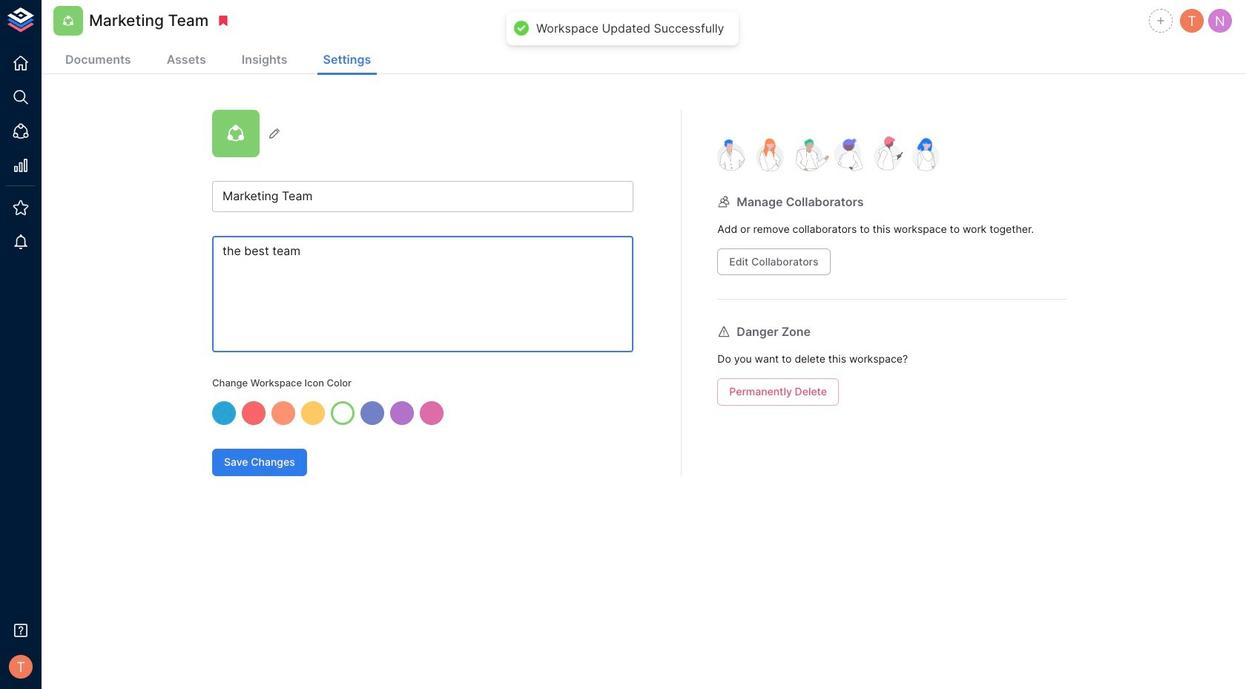 Task type: vqa. For each thing, say whether or not it's contained in the screenshot.
right 2
no



Task type: locate. For each thing, give the bounding box(es) containing it.
status
[[537, 21, 725, 36]]

Workspace Name text field
[[212, 181, 634, 212]]

remove bookmark image
[[217, 14, 230, 27]]

Workspace notes are visible to all members and guests. text field
[[212, 236, 634, 352]]



